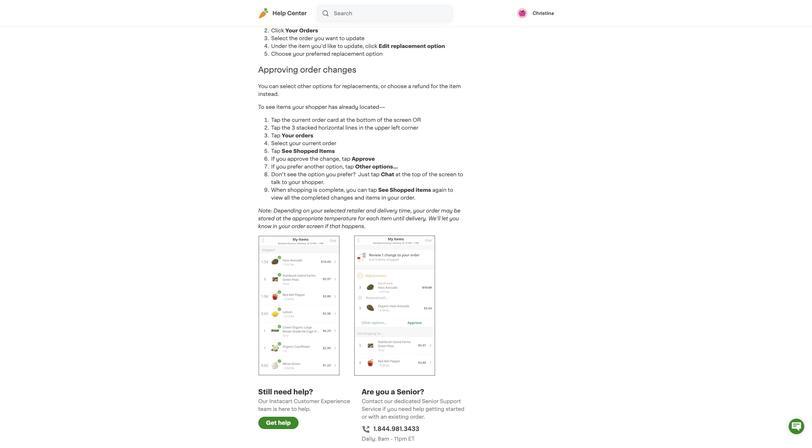 Task type: describe. For each thing, give the bounding box(es) containing it.
at
[[271, 20, 277, 25]]

if inside are you a senior? contact our dedicated senior support service if you need help getting started or with an existing order.
[[383, 407, 386, 412]]

item inside at the top left, click the 3 horizontal lines click your orders select the order you want to update under the item you'd like to update, click edit replacement option choose your preferred replacement option
[[299, 44, 310, 49]]

isn't
[[364, 0, 375, 5]]

upper
[[375, 125, 390, 131]]

8am
[[378, 437, 390, 442]]

if for if you approve the change, tap approve
[[271, 156, 275, 162]]

we'll
[[429, 216, 441, 221]]

want
[[326, 36, 338, 41]]

1.844.981.3433
[[374, 427, 420, 432]]

feature
[[344, 0, 362, 5]]

senior
[[422, 399, 439, 404]]

note: depending on your selected retailer and delivery time, your order may be stored at the appropriate temperature for each item until delivery. we'll let you know in your order screen if that happens.
[[258, 208, 461, 229]]

are you a senior? contact our dedicated senior support service if you need help getting started or with an existing order.
[[362, 389, 465, 420]]

order down appropriate at left
[[292, 224, 305, 229]]

1 horizontal spatial shopped
[[390, 188, 415, 193]]

update
[[346, 36, 365, 41]]

senior?
[[397, 389, 425, 396]]

time,
[[399, 208, 412, 214]]

to see items your shopper has already located—
[[258, 105, 386, 110]]

tap the current order card at the bottom of the screen or tap the 3 stacked horizontal lines in the upper left corner tap your orders select your current order tap see shopped items
[[271, 118, 421, 154]]

horizontal inside at the top left, click the 3 horizontal lines click your orders select the order you want to update under the item you'd like to update, click edit replacement option choose your preferred replacement option
[[338, 20, 364, 25]]

and inside note: depending on your selected retailer and delivery time, your order may be stored at the appropriate temperature for each item until delivery. we'll let you know in your order screen if that happens.
[[366, 208, 376, 214]]

available
[[401, 0, 424, 5]]

completed
[[301, 195, 330, 201]]

1 vertical spatial replacement
[[332, 51, 365, 57]]

shopping
[[288, 188, 312, 193]]

1 vertical spatial option
[[366, 51, 383, 57]]

the inside again to view all the completed changes and items in your order.
[[291, 195, 300, 201]]

here
[[279, 407, 290, 412]]

at the top of the screen to talk to your shopper.
[[271, 172, 464, 185]]

get help
[[266, 421, 291, 426]]

tap right just
[[371, 172, 380, 177]]

of inside the tap the current order card at the bottom of the screen or tap the 3 stacked horizontal lines in the upper left corner tap your orders select your current order tap see shopped items
[[377, 118, 383, 123]]

support
[[440, 399, 461, 404]]

with
[[369, 415, 380, 420]]

you inside note: depending on your selected retailer and delivery time, your order may be stored at the appropriate temperature for each item until delivery. we'll let you know in your order screen if that happens.
[[450, 216, 459, 221]]

let
[[442, 216, 448, 221]]

approving order changes
[[258, 66, 359, 74]]

our
[[384, 399, 393, 404]]

tap up the option,
[[342, 156, 351, 162]]

0 vertical spatial current
[[292, 118, 311, 123]]

happens.
[[342, 224, 366, 229]]

in inside note: depending on your selected retailer and delivery time, your order may be stored at the appropriate temperature for each item until delivery. we'll let you know in your order screen if that happens.
[[273, 224, 278, 229]]

bottom
[[357, 118, 376, 123]]

at inside at the top of the screen to talk to your shopper.
[[396, 172, 401, 177]]

contact
[[362, 399, 383, 404]]

at the top left, click the 3 horizontal lines click your orders select the order you want to update under the item you'd like to update, click edit replacement option choose your preferred replacement option
[[271, 20, 445, 57]]

preferred
[[306, 51, 330, 57]]

help?
[[294, 389, 313, 396]]

experience
[[321, 399, 350, 404]]

select inside the tap the current order card at the bottom of the screen or tap the 3 stacked horizontal lines in the upper left corner tap your orders select your current order tap see shopped items
[[271, 141, 288, 146]]

et
[[409, 437, 415, 442]]

help
[[273, 11, 286, 16]]

depending
[[274, 208, 302, 214]]

help center
[[273, 11, 307, 16]]

delivery.
[[406, 216, 428, 221]]

currently
[[376, 0, 400, 5]]

already
[[339, 105, 359, 110]]

getting
[[426, 407, 445, 412]]

2 horizontal spatial items
[[416, 188, 431, 193]]

1 horizontal spatial can
[[358, 188, 367, 193]]

select
[[280, 84, 296, 89]]

items
[[320, 149, 335, 154]]

0 vertical spatial click
[[310, 20, 322, 25]]

may
[[441, 208, 453, 214]]

each
[[367, 216, 379, 221]]

select inside at the top left, click the 3 horizontal lines click your orders select the order you want to update under the item you'd like to update, click edit replacement option choose your preferred replacement option
[[271, 36, 288, 41]]

in inside the tap the current order card at the bottom of the screen or tap the 3 stacked horizontal lines in the upper left corner tap your orders select your current order tap see shopped items
[[359, 125, 364, 131]]

options
[[313, 84, 333, 89]]

to inside again to view all the completed changes and items in your order.
[[448, 188, 454, 193]]

still
[[258, 389, 272, 396]]

approving
[[258, 66, 298, 74]]

left
[[392, 125, 400, 131]]

you'd
[[312, 44, 326, 49]]

to inside still need help? our instacart customer experience team is here to help.
[[292, 407, 297, 412]]

order up "other"
[[300, 66, 321, 74]]

has
[[329, 105, 338, 110]]

lines inside at the top left, click the 3 horizontal lines click your orders select the order you want to update under the item you'd like to update, click edit replacement option choose your preferred replacement option
[[365, 20, 377, 25]]

another
[[304, 164, 325, 169]]

items inside again to view all the completed changes and items in your order.
[[366, 195, 380, 201]]

to
[[258, 105, 265, 110]]

your inside at the top of the screen to talk to your shopper.
[[289, 180, 301, 185]]

all
[[284, 195, 290, 201]]

still need help? our instacart customer experience team is here to help.
[[258, 389, 350, 412]]

3 tap from the top
[[271, 133, 281, 138]]

(this
[[331, 0, 342, 5]]

located—
[[360, 105, 386, 110]]

0 horizontal spatial for
[[334, 84, 341, 89]]

your inside at the top left, click the 3 horizontal lines click your orders select the order you want to update under the item you'd like to update, click edit replacement option choose your preferred replacement option
[[286, 28, 298, 33]]

existing
[[389, 415, 409, 420]]

daily:
[[362, 437, 377, 442]]

order inside at the top left, click the 3 horizontal lines click your orders select the order you want to update under the item you'd like to update, click edit replacement option choose your preferred replacement option
[[299, 36, 313, 41]]

our
[[258, 399, 268, 404]]

be
[[454, 208, 461, 214]]

the inside you can select other options for replacements, or choose a refund for the item instead.
[[440, 84, 448, 89]]

instacart image
[[258, 8, 269, 18]]

0 horizontal spatial option
[[308, 172, 325, 177]]

left,
[[299, 20, 309, 25]]

team
[[258, 407, 272, 412]]

see inside the tap the current order card at the bottom of the screen or tap the 3 stacked horizontal lines in the upper left corner tap your orders select your current order tap see shopped items
[[282, 149, 292, 154]]

top for of
[[412, 172, 421, 177]]

to inside go to the instacart website (this feature isn't currently available in the instacart app)
[[267, 0, 273, 5]]

again to view all the completed changes and items in your order.
[[271, 188, 454, 201]]

4 tap from the top
[[271, 149, 281, 154]]

or inside are you a senior? contact our dedicated senior support service if you need help getting started or with an existing order.
[[362, 415, 367, 420]]

appropriate
[[293, 216, 323, 221]]

a inside are you a senior? contact our dedicated senior support service if you need help getting started or with an existing order.
[[391, 389, 395, 396]]

christina
[[533, 11, 554, 16]]

temperature
[[325, 216, 357, 221]]

item inside you can select other options for replacements, or choose a refund for the item instead.
[[450, 84, 461, 89]]

options…
[[373, 164, 398, 169]]

help inside are you a senior? contact our dedicated senior support service if you need help getting started or with an existing order.
[[413, 407, 425, 412]]

update,
[[345, 44, 364, 49]]

center
[[287, 11, 307, 16]]

2 horizontal spatial option
[[428, 44, 445, 49]]

when
[[271, 188, 286, 193]]

0 vertical spatial replacement
[[391, 44, 426, 49]]

screen inside note: depending on your selected retailer and delivery time, your order may be stored at the appropriate temperature for each item until delivery. we'll let you know in your order screen if that happens.
[[307, 224, 324, 229]]

your up delivery.
[[414, 208, 425, 214]]

customer
[[294, 399, 320, 404]]

in inside go to the instacart website (this feature isn't currently available in the instacart app)
[[425, 0, 430, 5]]

—
[[270, 7, 276, 12]]

view
[[271, 195, 283, 201]]

stored
[[258, 216, 275, 221]]

need inside still need help? our instacart customer experience team is here to help.
[[274, 389, 292, 396]]



Task type: locate. For each thing, give the bounding box(es) containing it.
see for to
[[266, 105, 275, 110]]

click left edit
[[366, 44, 378, 49]]

orders
[[299, 28, 318, 33]]

2 select from the top
[[271, 141, 288, 146]]

your up shopping
[[289, 180, 301, 185]]

1 tap from the top
[[271, 118, 281, 123]]

is up completed
[[313, 188, 318, 193]]

tap down at the top of the screen to talk to your shopper.
[[369, 188, 377, 193]]

0 vertical spatial screen
[[394, 118, 412, 123]]

a
[[408, 84, 411, 89], [391, 389, 395, 396]]

0 vertical spatial your
[[286, 28, 298, 33]]

order down shopper
[[312, 118, 326, 123]]

0 horizontal spatial or
[[362, 415, 367, 420]]

0 vertical spatial lines
[[365, 20, 377, 25]]

see down prefer
[[287, 172, 297, 177]]

-
[[391, 437, 393, 442]]

replacement down update,
[[332, 51, 365, 57]]

0 vertical spatial order.
[[401, 195, 416, 201]]

1 vertical spatial or
[[362, 415, 367, 420]]

your inside the tap the current order card at the bottom of the screen or tap the 3 stacked horizontal lines in the upper left corner tap your orders select your current order tap see shopped items
[[282, 133, 294, 138]]

card
[[327, 118, 339, 123]]

1 horizontal spatial items
[[366, 195, 380, 201]]

refund
[[413, 84, 430, 89]]

1 vertical spatial a
[[391, 389, 395, 396]]

daily: 8am - 11pm et
[[362, 437, 415, 442]]

chat
[[381, 172, 395, 177]]

at inside note: depending on your selected retailer and delivery time, your order may be stored at the appropriate temperature for each item until delivery. we'll let you know in your order screen if that happens.
[[276, 216, 282, 221]]

for inside note: depending on your selected retailer and delivery time, your order may be stored at the appropriate temperature for each item until delivery. we'll let you know in your order screen if that happens.
[[358, 216, 365, 221]]

tap
[[271, 118, 281, 123], [271, 125, 281, 131], [271, 133, 281, 138], [271, 149, 281, 154]]

in up delivery
[[382, 195, 386, 201]]

need down dedicated
[[399, 407, 412, 412]]

2 vertical spatial items
[[366, 195, 380, 201]]

changes inside again to view all the completed changes and items in your order.
[[331, 195, 354, 201]]

if for if you prefer another option, tap other options…
[[271, 164, 275, 169]]

1 vertical spatial items
[[416, 188, 431, 193]]

if inside note: depending on your selected retailer and delivery time, your order may be stored at the appropriate temperature for each item until delivery. we'll let you know in your order screen if that happens.
[[325, 224, 329, 229]]

horizontal inside the tap the current order card at the bottom of the screen or tap the 3 stacked horizontal lines in the upper left corner tap your orders select your current order tap see shopped items
[[319, 125, 344, 131]]

of inside at the top of the screen to talk to your shopper.
[[422, 172, 428, 177]]

3 inside at the top left, click the 3 horizontal lines click your orders select the order you want to update under the item you'd like to update, click edit replacement option choose your preferred replacement option
[[333, 20, 337, 25]]

order up the we'll
[[426, 208, 440, 214]]

lines
[[365, 20, 377, 25], [346, 125, 358, 131]]

know
[[258, 224, 272, 229]]

1 horizontal spatial or
[[381, 84, 386, 89]]

1 horizontal spatial help
[[413, 407, 425, 412]]

order. up time,
[[401, 195, 416, 201]]

0 horizontal spatial of
[[377, 118, 383, 123]]

0 horizontal spatial replacement
[[332, 51, 365, 57]]

on
[[303, 208, 310, 214]]

2 horizontal spatial screen
[[439, 172, 457, 177]]

your
[[286, 28, 298, 33], [282, 133, 294, 138]]

1 horizontal spatial see
[[379, 188, 389, 193]]

your right click
[[286, 28, 298, 33]]

0 horizontal spatial can
[[269, 84, 279, 89]]

and
[[355, 195, 365, 201], [366, 208, 376, 214]]

0 vertical spatial a
[[408, 84, 411, 89]]

0 vertical spatial if
[[325, 224, 329, 229]]

prefer
[[287, 164, 303, 169]]

in right available
[[425, 0, 430, 5]]

at right 'chat'
[[396, 172, 401, 177]]

click up orders
[[310, 20, 322, 25]]

1 horizontal spatial is
[[313, 188, 318, 193]]

other
[[355, 164, 371, 169]]

1 vertical spatial order.
[[410, 415, 425, 420]]

0 vertical spatial or
[[381, 84, 386, 89]]

go to the instacart website (this feature isn't currently available in the instacart app)
[[258, 0, 464, 12]]

1 vertical spatial see
[[287, 172, 297, 177]]

tap down 'instead.'
[[271, 118, 281, 123]]

0 horizontal spatial at
[[276, 216, 282, 221]]

2 if from the top
[[271, 164, 275, 169]]

select up approve
[[271, 141, 288, 146]]

0 vertical spatial 3
[[333, 20, 337, 25]]

need up here
[[274, 389, 292, 396]]

see
[[266, 105, 275, 110], [287, 172, 297, 177]]

christina link
[[517, 8, 554, 18]]

screen down appropriate at left
[[307, 224, 324, 229]]

replacement right edit
[[391, 44, 426, 49]]

in right know
[[273, 224, 278, 229]]

tap left other
[[346, 164, 354, 169]]

website
[[309, 0, 329, 5]]

0 vertical spatial option
[[428, 44, 445, 49]]

0 horizontal spatial if
[[325, 224, 329, 229]]

that
[[330, 224, 341, 229]]

or left 'with'
[[362, 415, 367, 420]]

help.
[[298, 407, 311, 412]]

0 vertical spatial if
[[271, 156, 275, 162]]

3 inside the tap the current order card at the bottom of the screen or tap the 3 stacked horizontal lines in the upper left corner tap your orders select your current order tap see shopped items
[[292, 125, 295, 131]]

for right options on the top of the page
[[334, 84, 341, 89]]

1 horizontal spatial option
[[366, 51, 383, 57]]

1.844.981.3433 link
[[374, 425, 420, 434]]

1 vertical spatial screen
[[439, 172, 457, 177]]

tap
[[342, 156, 351, 162], [346, 164, 354, 169], [371, 172, 380, 177], [369, 188, 377, 193]]

1 horizontal spatial and
[[366, 208, 376, 214]]

1 horizontal spatial top
[[412, 172, 421, 177]]

your up delivery
[[388, 195, 400, 201]]

shopper.
[[302, 180, 325, 185]]

or
[[381, 84, 386, 89], [362, 415, 367, 420]]

0 vertical spatial shopped
[[294, 149, 318, 154]]

0 vertical spatial see
[[282, 149, 292, 154]]

1 vertical spatial top
[[412, 172, 421, 177]]

choose
[[388, 84, 407, 89]]

instacart inside still need help? our instacart customer experience team is here to help.
[[269, 399, 293, 404]]

delivery
[[378, 208, 398, 214]]

3 left stacked
[[292, 125, 295, 131]]

0 vertical spatial changes
[[323, 66, 357, 74]]

1 vertical spatial of
[[422, 172, 428, 177]]

option,
[[326, 164, 344, 169]]

shopped inside the tap the current order card at the bottom of the screen or tap the 3 stacked horizontal lines in the upper left corner tap your orders select your current order tap see shopped items
[[294, 149, 318, 154]]

your down depending
[[279, 224, 290, 229]]

2 vertical spatial screen
[[307, 224, 324, 229]]

changes up options on the top of the page
[[323, 66, 357, 74]]

1 horizontal spatial item
[[381, 216, 392, 221]]

change,
[[320, 156, 341, 162]]

are
[[362, 389, 374, 396]]

1 vertical spatial need
[[399, 407, 412, 412]]

you can select other options for replacements, or choose a refund for the item instead.
[[258, 84, 461, 97]]

lines down go to the instacart website (this feature isn't currently available in the instacart app)
[[365, 20, 377, 25]]

at inside the tap the current order card at the bottom of the screen or tap the 3 stacked horizontal lines in the upper left corner tap your orders select your current order tap see shopped items
[[340, 118, 345, 123]]

1 if from the top
[[271, 156, 275, 162]]

current up stacked
[[292, 118, 311, 123]]

shopped up time,
[[390, 188, 415, 193]]

0 horizontal spatial is
[[273, 407, 277, 412]]

2 vertical spatial item
[[381, 216, 392, 221]]

1 vertical spatial see
[[379, 188, 389, 193]]

1 vertical spatial and
[[366, 208, 376, 214]]

changes
[[323, 66, 357, 74], [331, 195, 354, 201]]

2 vertical spatial option
[[308, 172, 325, 177]]

for down the retailer
[[358, 216, 365, 221]]

your left the orders
[[282, 133, 294, 138]]

go
[[258, 0, 266, 5]]

top for left,
[[288, 20, 297, 25]]

a inside you can select other options for replacements, or choose a refund for the item instead.
[[408, 84, 411, 89]]

0 horizontal spatial screen
[[307, 224, 324, 229]]

top
[[288, 20, 297, 25], [412, 172, 421, 177]]

0 horizontal spatial items
[[277, 105, 291, 110]]

items down 'instead.'
[[277, 105, 291, 110]]

for right refund
[[431, 84, 438, 89]]

tap left the orders
[[271, 133, 281, 138]]

0 vertical spatial top
[[288, 20, 297, 25]]

lines inside the tap the current order card at the bottom of the screen or tap the 3 stacked horizontal lines in the upper left corner tap your orders select your current order tap see shopped items
[[346, 125, 358, 131]]

0 horizontal spatial see
[[266, 105, 275, 110]]

screen up left
[[394, 118, 412, 123]]

started
[[446, 407, 465, 412]]

at
[[340, 118, 345, 123], [396, 172, 401, 177], [276, 216, 282, 221]]

order. inside again to view all the completed changes and items in your order.
[[401, 195, 416, 201]]

help down dedicated
[[413, 407, 425, 412]]

1 select from the top
[[271, 36, 288, 41]]

help center link
[[258, 8, 307, 18]]

can up 'instead.'
[[269, 84, 279, 89]]

can inside you can select other options for replacements, or choose a refund for the item instead.
[[269, 84, 279, 89]]

the inside note: depending on your selected retailer and delivery time, your order may be stored at the appropriate temperature for each item until delivery. we'll let you know in your order screen if that happens.
[[283, 216, 291, 221]]

screen inside at the top of the screen to talk to your shopper.
[[439, 172, 457, 177]]

and down when shopping is complete, you can tap see shopped items
[[355, 195, 365, 201]]

3 up want in the top of the page
[[333, 20, 337, 25]]

0 horizontal spatial lines
[[346, 125, 358, 131]]

1 horizontal spatial need
[[399, 407, 412, 412]]

0 horizontal spatial and
[[355, 195, 365, 201]]

your left shopper
[[293, 105, 304, 110]]

see down 'chat'
[[379, 188, 389, 193]]

order. down dedicated
[[410, 415, 425, 420]]

if you prefer another option, tap other options…
[[271, 164, 398, 169]]

your inside the tap the current order card at the bottom of the screen or tap the 3 stacked horizontal lines in the upper left corner tap your orders select your current order tap see shopped items
[[289, 141, 301, 146]]

2 vertical spatial at
[[276, 216, 282, 221]]

replacements,
[[342, 84, 380, 89]]

1 vertical spatial if
[[383, 407, 386, 412]]

is left here
[[273, 407, 277, 412]]

1 vertical spatial select
[[271, 141, 288, 146]]

2 horizontal spatial for
[[431, 84, 438, 89]]

0 horizontal spatial top
[[288, 20, 297, 25]]

top right 'chat'
[[412, 172, 421, 177]]

see up approve
[[282, 149, 292, 154]]

screen up again
[[439, 172, 457, 177]]

2 horizontal spatial at
[[396, 172, 401, 177]]

you inside at the top left, click the 3 horizontal lines click your orders select the order you want to update under the item you'd like to update, click edit replacement option choose your preferred replacement option
[[315, 36, 324, 41]]

instead.
[[258, 92, 279, 97]]

at right card
[[340, 118, 345, 123]]

0 vertical spatial select
[[271, 36, 288, 41]]

complete,
[[319, 188, 345, 193]]

and up each
[[366, 208, 376, 214]]

shopper
[[306, 105, 327, 110]]

top inside at the top of the screen to talk to your shopper.
[[412, 172, 421, 177]]

changes down when shopping is complete, you can tap see shopped items
[[331, 195, 354, 201]]

instacart
[[284, 0, 307, 5], [441, 0, 464, 5], [269, 399, 293, 404]]

1 horizontal spatial of
[[422, 172, 428, 177]]

your inside again to view all the completed changes and items in your order.
[[388, 195, 400, 201]]

see right to
[[266, 105, 275, 110]]

shopped up approve
[[294, 149, 318, 154]]

order up items
[[323, 141, 337, 146]]

0 vertical spatial see
[[266, 105, 275, 110]]

1 horizontal spatial replacement
[[391, 44, 426, 49]]

1 horizontal spatial screen
[[394, 118, 412, 123]]

an
[[381, 415, 387, 420]]

1 vertical spatial 3
[[292, 125, 295, 131]]

1 vertical spatial your
[[282, 133, 294, 138]]

need inside are you a senior? contact our dedicated senior support service if you need help getting started or with an existing order.
[[399, 407, 412, 412]]

0 vertical spatial item
[[299, 44, 310, 49]]

order.
[[401, 195, 416, 201], [410, 415, 425, 420]]

help right get
[[278, 421, 291, 426]]

and inside again to view all the completed changes and items in your order.
[[355, 195, 365, 201]]

order down orders
[[299, 36, 313, 41]]

if you approve the change, tap approve
[[271, 156, 375, 162]]

if
[[271, 156, 275, 162], [271, 164, 275, 169]]

can
[[269, 84, 279, 89], [358, 188, 367, 193]]

if
[[325, 224, 329, 229], [383, 407, 386, 412]]

a left refund
[[408, 84, 411, 89]]

current down the orders
[[302, 141, 321, 146]]

in
[[425, 0, 430, 5], [359, 125, 364, 131], [382, 195, 386, 201], [273, 224, 278, 229]]

1 vertical spatial if
[[271, 164, 275, 169]]

horizontal down card
[[319, 125, 344, 131]]

for
[[334, 84, 341, 89], [431, 84, 438, 89], [358, 216, 365, 221]]

0 horizontal spatial a
[[391, 389, 395, 396]]

0 vertical spatial help
[[413, 407, 425, 412]]

see for don't
[[287, 172, 297, 177]]

1 horizontal spatial 3
[[333, 20, 337, 25]]

your right choose
[[293, 51, 305, 57]]

0 horizontal spatial 3
[[292, 125, 295, 131]]

or inside you can select other options for replacements, or choose a refund for the item instead.
[[381, 84, 386, 89]]

tap up don't
[[271, 149, 281, 154]]

order. inside are you a senior? contact our dedicated senior support service if you need help getting started or with an existing order.
[[410, 415, 425, 420]]

item
[[299, 44, 310, 49], [450, 84, 461, 89], [381, 216, 392, 221]]

can down at the top of the screen to talk to your shopper.
[[358, 188, 367, 193]]

you
[[258, 84, 268, 89]]

your right on
[[311, 208, 323, 214]]

talk
[[271, 180, 281, 185]]

if up an
[[383, 407, 386, 412]]

choose
[[271, 51, 292, 57]]

just
[[359, 172, 370, 177]]

0 vertical spatial items
[[277, 105, 291, 110]]

items up delivery
[[366, 195, 380, 201]]

1 vertical spatial is
[[273, 407, 277, 412]]

1 vertical spatial help
[[278, 421, 291, 426]]

your inside at the top left, click the 3 horizontal lines click your orders select the order you want to update under the item you'd like to update, click edit replacement option choose your preferred replacement option
[[293, 51, 305, 57]]

select up under
[[271, 36, 288, 41]]

1 horizontal spatial see
[[287, 172, 297, 177]]

0 vertical spatial need
[[274, 389, 292, 396]]

1 horizontal spatial for
[[358, 216, 365, 221]]

2 tap from the top
[[271, 125, 281, 131]]

1 vertical spatial lines
[[346, 125, 358, 131]]

help inside button
[[278, 421, 291, 426]]

1 horizontal spatial click
[[366, 44, 378, 49]]

under
[[271, 44, 287, 49]]

tap left stacked
[[271, 125, 281, 131]]

or
[[413, 118, 421, 123]]

again
[[433, 188, 447, 193]]

0 horizontal spatial item
[[299, 44, 310, 49]]

11pm
[[395, 437, 407, 442]]

screen inside the tap the current order card at the bottom of the screen or tap the 3 stacked horizontal lines in the upper left corner tap your orders select your current order tap see shopped items
[[394, 118, 412, 123]]

your down the orders
[[289, 141, 301, 146]]

Search search field
[[334, 6, 452, 21]]

like
[[328, 44, 336, 49]]

0 horizontal spatial see
[[282, 149, 292, 154]]

1 vertical spatial item
[[450, 84, 461, 89]]

service
[[362, 407, 381, 412]]

or left choose
[[381, 84, 386, 89]]

user avatar image
[[517, 8, 528, 18]]

is inside still need help? our instacart customer experience team is here to help.
[[273, 407, 277, 412]]

a up our
[[391, 389, 395, 396]]

in down bottom
[[359, 125, 364, 131]]

until
[[393, 216, 405, 221]]

1 horizontal spatial lines
[[365, 20, 377, 25]]

1 vertical spatial click
[[366, 44, 378, 49]]

at down depending
[[276, 216, 282, 221]]

horizontal up update
[[338, 20, 364, 25]]

edit
[[379, 44, 390, 49]]

lines down bottom
[[346, 125, 358, 131]]

0 horizontal spatial click
[[310, 20, 322, 25]]

top down help center
[[288, 20, 297, 25]]

dedicated
[[394, 399, 421, 404]]

1 horizontal spatial if
[[383, 407, 386, 412]]

0 vertical spatial and
[[355, 195, 365, 201]]

in inside again to view all the completed changes and items in your order.
[[382, 195, 386, 201]]

item inside note: depending on your selected retailer and delivery time, your order may be stored at the appropriate temperature for each item until delivery. we'll let you know in your order screen if that happens.
[[381, 216, 392, 221]]

1 vertical spatial can
[[358, 188, 367, 193]]

top inside at the top left, click the 3 horizontal lines click your orders select the order you want to update under the item you'd like to update, click edit replacement option choose your preferred replacement option
[[288, 20, 297, 25]]

is
[[313, 188, 318, 193], [273, 407, 277, 412]]

1 horizontal spatial at
[[340, 118, 345, 123]]

items left again
[[416, 188, 431, 193]]

0 vertical spatial is
[[313, 188, 318, 193]]

orders
[[296, 133, 314, 138]]

1 vertical spatial current
[[302, 141, 321, 146]]

if left that
[[325, 224, 329, 229]]

your
[[293, 51, 305, 57], [293, 105, 304, 110], [289, 141, 301, 146], [289, 180, 301, 185], [388, 195, 400, 201], [311, 208, 323, 214], [414, 208, 425, 214], [279, 224, 290, 229]]



Task type: vqa. For each thing, say whether or not it's contained in the screenshot.
Shopper.
yes



